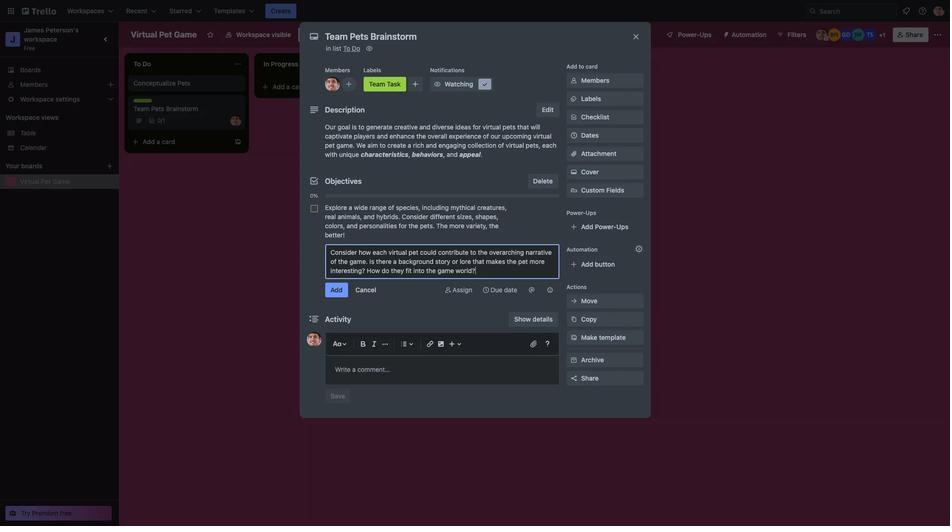 Task type: locate. For each thing, give the bounding box(es) containing it.
1 horizontal spatial game
[[174, 30, 197, 39]]

sm image inside due date link
[[482, 286, 491, 295]]

0 vertical spatial power-
[[679, 31, 700, 38]]

sm image inside make template link
[[570, 333, 579, 342]]

task up 0
[[149, 99, 162, 106]]

checklist link
[[567, 110, 644, 125]]

1 horizontal spatial power-
[[595, 223, 617, 231]]

0 vertical spatial virtual
[[131, 30, 157, 39]]

0 horizontal spatial pets
[[151, 105, 164, 113]]

sm image inside copy link
[[570, 315, 579, 324]]

0 vertical spatial pets
[[178, 79, 191, 87]]

explore a wide range of species, including mythical creatures, real animals, and hybrids. consider different sizes, shapes, colors, and personalities for the pets. the more variety, the better!
[[325, 204, 507, 239]]

share for the left share button
[[582, 374, 599, 382]]

pet inside text box
[[159, 30, 172, 39]]

/
[[161, 117, 163, 124]]

sm image left copy
[[570, 315, 579, 324]]

color: bold lime, title: "team task" element down conceptualize
[[134, 99, 162, 106]]

1 right 0
[[163, 117, 165, 124]]

ups
[[700, 31, 712, 38], [586, 210, 597, 217], [617, 223, 629, 231]]

overall
[[428, 132, 447, 140]]

details
[[533, 315, 553, 323]]

0 vertical spatial virtual pet game
[[131, 30, 197, 39]]

and down animals,
[[347, 222, 358, 230]]

sm image down actions on the bottom right
[[570, 297, 579, 306]]

virtual down upcoming
[[506, 141, 524, 149]]

team for team task team pets brainstorm
[[134, 99, 148, 106]]

virtual down "will"
[[534, 132, 552, 140]]

to
[[579, 63, 585, 70], [359, 123, 365, 131], [380, 141, 386, 149]]

0 vertical spatial color: bold lime, title: "team task" element
[[364, 77, 407, 92]]

pets
[[178, 79, 191, 87], [151, 105, 164, 113]]

to up characteristics
[[380, 141, 386, 149]]

and
[[420, 123, 431, 131], [377, 132, 388, 140], [426, 141, 437, 149], [447, 151, 458, 158], [364, 213, 375, 221], [347, 222, 358, 230]]

game
[[174, 30, 197, 39], [53, 178, 70, 185]]

2 horizontal spatial virtual
[[534, 132, 552, 140]]

visible
[[272, 31, 291, 38]]

our goal is to generate creative and diverse ideas for virtual pets that will captivate players and enhance the overall experience of our upcoming virtual pet game. we aim to create a rich and engaging collection of virtual pets, each with unique
[[325, 123, 557, 158]]

list
[[333, 44, 342, 52], [570, 59, 579, 67]]

add button
[[582, 260, 615, 268]]

labels up create from template… icon
[[364, 67, 381, 74]]

0 horizontal spatial task
[[149, 99, 162, 106]]

pets up brainstorm
[[178, 79, 191, 87]]

0 vertical spatial list
[[333, 44, 342, 52]]

virtual
[[131, 30, 157, 39], [20, 178, 39, 185]]

j link
[[5, 32, 20, 47]]

game left star or unstar board icon
[[174, 30, 197, 39]]

1 horizontal spatial add a card button
[[258, 80, 361, 94]]

task inside team task team pets brainstorm
[[149, 99, 162, 106]]

1 horizontal spatial pet
[[159, 30, 172, 39]]

0 horizontal spatial 1
[[163, 117, 165, 124]]

free
[[60, 509, 72, 517]]

Explore a wide range of species, including mythical creatures, real animals, and hybrids. Consider different sizes, shapes, colors, and personalities for the pets. The more variety, the better! checkbox
[[311, 205, 318, 212]]

sm image inside cover link
[[570, 168, 579, 177]]

link image
[[425, 339, 436, 350]]

0 notifications image
[[901, 5, 912, 16]]

ups down fields
[[617, 223, 629, 231]]

star or unstar board image
[[207, 31, 214, 38]]

custom fields button
[[567, 186, 644, 195]]

0 vertical spatial ups
[[700, 31, 712, 38]]

, left behaviors
[[409, 151, 411, 158]]

task
[[387, 80, 401, 88], [149, 99, 162, 106]]

list inside button
[[570, 59, 579, 67]]

0 vertical spatial labels
[[364, 67, 381, 74]]

1 horizontal spatial for
[[473, 123, 481, 131]]

members up add members to card icon
[[325, 67, 350, 74]]

0 / 1
[[157, 117, 165, 124]]

1 vertical spatial share button
[[567, 371, 644, 386]]

sm image right power-ups button
[[719, 27, 732, 40]]

sm image left make
[[570, 333, 579, 342]]

card for left create from template… image's add a card button
[[162, 138, 175, 146]]

Search field
[[817, 4, 897, 18]]

workspace up table
[[5, 114, 40, 121]]

due
[[491, 286, 503, 294]]

1 horizontal spatial virtual pet game
[[131, 30, 197, 39]]

james peterson (jamespeterson93) image
[[934, 5, 945, 16], [816, 28, 829, 41], [325, 77, 340, 92], [231, 115, 242, 126]]

for inside explore a wide range of species, including mythical creatures, real animals, and hybrids. consider different sizes, shapes, colors, and personalities for the pets. the more variety, the better!
[[399, 222, 407, 230]]

automation up the add button
[[567, 246, 598, 253]]

goal
[[338, 123, 350, 131]]

0 vertical spatial task
[[387, 80, 401, 88]]

ups inside button
[[700, 31, 712, 38]]

1 vertical spatial list
[[570, 59, 579, 67]]

add power-ups
[[582, 223, 629, 231]]

members down add to card
[[582, 76, 610, 84]]

0 vertical spatial share
[[906, 31, 924, 38]]

1
[[883, 32, 886, 38], [163, 117, 165, 124]]

0 vertical spatial game
[[174, 30, 197, 39]]

1 vertical spatial virtual
[[534, 132, 552, 140]]

ups left automation button
[[700, 31, 712, 38]]

1 horizontal spatial virtual
[[506, 141, 524, 149]]

and down "engaging"
[[447, 151, 458, 158]]

peterson's
[[46, 26, 79, 34]]

1 horizontal spatial to
[[380, 141, 386, 149]]

the
[[417, 132, 426, 140], [409, 222, 418, 230], [490, 222, 499, 230]]

None text field
[[321, 28, 623, 45]]

sm image down notifications
[[433, 80, 442, 89]]

add
[[531, 59, 543, 67], [567, 63, 578, 70], [273, 83, 285, 91], [403, 83, 415, 91], [143, 138, 155, 146], [582, 223, 594, 231], [582, 260, 594, 268]]

pets inside team task team pets brainstorm
[[151, 105, 164, 113]]

1 vertical spatial workspace
[[5, 114, 40, 121]]

0 horizontal spatial ,
[[409, 151, 411, 158]]

0 horizontal spatial power-
[[567, 210, 586, 217]]

1 vertical spatial create from template… image
[[234, 138, 242, 146]]

1 horizontal spatial automation
[[732, 31, 767, 38]]

upcoming
[[503, 132, 532, 140]]

copy link
[[567, 312, 644, 327]]

1 vertical spatial pet
[[41, 178, 51, 185]]

sm image left cover
[[570, 168, 579, 177]]

0 vertical spatial create from template… image
[[494, 83, 502, 91]]

workspace for workspace visible
[[236, 31, 270, 38]]

tara schultz (taraschultz7) image
[[864, 28, 877, 41]]

of up hybrids.
[[388, 204, 394, 211]]

add to card
[[567, 63, 598, 70]]

sm image
[[365, 44, 374, 53], [570, 113, 579, 122], [482, 286, 491, 295], [528, 286, 537, 295], [570, 297, 579, 306], [570, 315, 579, 324], [570, 333, 579, 342]]

attach and insert link image
[[529, 340, 539, 349]]

creatures,
[[477, 204, 507, 211]]

each
[[543, 141, 557, 149]]

0 horizontal spatial virtual
[[483, 123, 501, 131]]

1 horizontal spatial labels
[[582, 95, 601, 103]]

and down "generate"
[[377, 132, 388, 140]]

make template
[[582, 334, 626, 341]]

conceptualize pets
[[134, 79, 191, 87]]

automation left "filters" button
[[732, 31, 767, 38]]

members down boards
[[20, 81, 48, 88]]

ideas
[[456, 123, 471, 131]]

jeremy miller (jeremymiller198) image
[[852, 28, 865, 41]]

a
[[287, 83, 290, 91], [417, 83, 420, 91], [157, 138, 160, 146], [408, 141, 412, 149], [349, 204, 352, 211]]

2 vertical spatial to
[[380, 141, 386, 149]]

sm image right date
[[528, 286, 537, 295]]

of down our
[[498, 141, 504, 149]]

explore
[[325, 204, 347, 211]]

0 horizontal spatial virtual
[[20, 178, 39, 185]]

appeal
[[460, 151, 481, 158]]

0 vertical spatial power-ups
[[679, 31, 712, 38]]

1 horizontal spatial share
[[906, 31, 924, 38]]

share down the archive
[[582, 374, 599, 382]]

sm image
[[719, 27, 732, 40], [570, 76, 579, 85], [433, 80, 442, 89], [481, 80, 490, 89], [570, 94, 579, 103], [570, 168, 579, 177], [444, 286, 453, 295], [546, 286, 555, 295], [570, 356, 579, 365]]

ups up add power-ups
[[586, 210, 597, 217]]

sm image down add to card
[[570, 76, 579, 85]]

0 horizontal spatial labels
[[364, 67, 381, 74]]

behaviors
[[412, 151, 443, 158]]

1 right 'tara schultz (taraschultz7)' 'image' on the right of the page
[[883, 32, 886, 38]]

aim
[[368, 141, 378, 149]]

1 horizontal spatial of
[[483, 132, 489, 140]]

make
[[582, 334, 598, 341]]

members link up 'labels' link
[[567, 73, 644, 88]]

share left show menu icon
[[906, 31, 924, 38]]

2 horizontal spatial power-
[[679, 31, 700, 38]]

1 horizontal spatial task
[[387, 80, 401, 88]]

sm image left actions on the bottom right
[[546, 286, 555, 295]]

workspace left visible at the left top of the page
[[236, 31, 270, 38]]

sm image inside checklist link
[[570, 113, 579, 122]]

members link
[[567, 73, 644, 88], [0, 77, 119, 92]]

1 vertical spatial share
[[582, 374, 599, 382]]

add a card for add a card button associated with create from template… icon
[[273, 83, 305, 91]]

add a card button for create from template… icon
[[258, 80, 361, 94]]

more formatting image
[[380, 339, 391, 350]]

to right the another
[[579, 63, 585, 70]]

game inside text box
[[174, 30, 197, 39]]

1 horizontal spatial workspace
[[236, 31, 270, 38]]

assign
[[453, 286, 473, 294]]

0 horizontal spatial workspace
[[5, 114, 40, 121]]

sm image inside automation button
[[719, 27, 732, 40]]

automation button
[[719, 27, 773, 42]]

share button down archive link on the bottom right
[[567, 371, 644, 386]]

sm image for checklist link
[[570, 113, 579, 122]]

pet left star or unstar board icon
[[159, 30, 172, 39]]

, down "engaging"
[[443, 151, 445, 158]]

2 horizontal spatial ups
[[700, 31, 712, 38]]

sm image right edit button
[[570, 94, 579, 103]]

add a card for left create from template… image's add a card button
[[143, 138, 175, 146]]

None submit
[[325, 283, 348, 298]]

list right in
[[333, 44, 342, 52]]

pets up 0
[[151, 105, 164, 113]]

2 vertical spatial power-
[[595, 223, 617, 231]]

0 horizontal spatial automation
[[567, 246, 598, 253]]

your boards with 1 items element
[[5, 161, 92, 172]]

team task team pets brainstorm
[[134, 99, 198, 113]]

1 vertical spatial game
[[53, 178, 70, 185]]

conceptualize
[[134, 79, 176, 87]]

0 horizontal spatial share
[[582, 374, 599, 382]]

0 vertical spatial to
[[579, 63, 585, 70]]

boards
[[20, 66, 41, 74]]

our
[[325, 123, 336, 131]]

j
[[10, 34, 15, 44]]

0 horizontal spatial to
[[359, 123, 365, 131]]

create from template… image
[[494, 83, 502, 91], [234, 138, 242, 146]]

sm image inside assign "link"
[[444, 286, 453, 295]]

members link down boards
[[0, 77, 119, 92]]

0 horizontal spatial add a card button
[[128, 135, 231, 149]]

sm image inside archive link
[[570, 356, 579, 365]]

0 horizontal spatial list
[[333, 44, 342, 52]]

share button down 0 notifications icon
[[893, 27, 929, 42]]

list right the another
[[570, 59, 579, 67]]

pets,
[[526, 141, 541, 149]]

try premium free button
[[5, 506, 112, 521]]

sm image for "move" link
[[570, 297, 579, 306]]

sm image right assign
[[482, 286, 491, 295]]

1 horizontal spatial ups
[[617, 223, 629, 231]]

card
[[586, 63, 598, 70], [292, 83, 305, 91], [422, 83, 435, 91], [162, 138, 175, 146]]

1 horizontal spatial 1
[[883, 32, 886, 38]]

0 vertical spatial workspace
[[236, 31, 270, 38]]

for down consider
[[399, 222, 407, 230]]

2 horizontal spatial add a card
[[403, 83, 435, 91]]

2 vertical spatial ups
[[617, 223, 629, 231]]

virtual pet game link
[[20, 177, 114, 186]]

share button
[[893, 27, 929, 42], [567, 371, 644, 386]]

gary orlando (garyorlando) image
[[840, 28, 853, 41]]

the up rich
[[417, 132, 426, 140]]

add a card button down the /
[[128, 135, 231, 149]]

add a card button for rightmost create from template… image
[[388, 80, 491, 94]]

sm image inside 'labels' link
[[570, 94, 579, 103]]

try
[[21, 509, 30, 517]]

hybrids.
[[377, 213, 400, 221]]

1 horizontal spatial ,
[[443, 151, 445, 158]]

2 vertical spatial of
[[388, 204, 394, 211]]

to right is at the left of the page
[[359, 123, 365, 131]]

2 horizontal spatial add a card button
[[388, 80, 491, 94]]

fields
[[607, 186, 625, 194]]

pets
[[503, 123, 516, 131]]

add another list button
[[515, 53, 639, 73]]

card for rightmost create from template… image's add a card button
[[422, 83, 435, 91]]

1 vertical spatial task
[[149, 99, 162, 106]]

delete link
[[528, 174, 559, 189]]

of inside explore a wide range of species, including mythical creatures, real animals, and hybrids. consider different sizes, shapes, colors, and personalities for the pets. the more variety, the better!
[[388, 204, 394, 211]]

sm image for make template link
[[570, 333, 579, 342]]

notifications
[[430, 67, 465, 74]]

Add an item text field
[[325, 244, 560, 279]]

open information menu image
[[919, 6, 928, 16]]

search image
[[810, 7, 817, 15]]

sm image inside "move" link
[[570, 297, 579, 306]]

for right ideas
[[473, 123, 481, 131]]

sm image for archive
[[570, 356, 579, 365]]

0 horizontal spatial add a card
[[143, 138, 175, 146]]

workspace
[[24, 35, 57, 43]]

free
[[24, 45, 35, 52]]

1 vertical spatial virtual
[[20, 178, 39, 185]]

color: bold lime, title: "team task" element
[[364, 77, 407, 92], [134, 99, 162, 106]]

sm image left checklist
[[570, 113, 579, 122]]

game down your boards with 1 items element
[[53, 178, 70, 185]]

the down 'shapes,' in the top right of the page
[[490, 222, 499, 230]]

different
[[430, 213, 456, 221]]

customize views image
[[342, 30, 351, 39]]

virtual up our
[[483, 123, 501, 131]]

engaging
[[439, 141, 466, 149]]

move
[[582, 297, 598, 305]]

cancel
[[356, 286, 376, 294]]

workspace inside button
[[236, 31, 270, 38]]

0 vertical spatial share button
[[893, 27, 929, 42]]

add a card button up description
[[258, 80, 361, 94]]

sm image down add an item text field
[[444, 286, 453, 295]]

0 horizontal spatial ups
[[586, 210, 597, 217]]

1 horizontal spatial power-ups
[[679, 31, 712, 38]]

pet down your boards with 1 items element
[[41, 178, 51, 185]]

0 horizontal spatial members
[[20, 81, 48, 88]]

colors,
[[325, 222, 345, 230]]

0 horizontal spatial color: bold lime, title: "team task" element
[[134, 99, 162, 106]]

personalities
[[360, 222, 397, 230]]

attachment button
[[567, 146, 644, 161]]

0 vertical spatial pet
[[159, 30, 172, 39]]

0 horizontal spatial create from template… image
[[234, 138, 242, 146]]

sm image left the archive
[[570, 356, 579, 365]]

power-
[[679, 31, 700, 38], [567, 210, 586, 217], [595, 223, 617, 231]]

2 , from the left
[[443, 151, 445, 158]]

team for team task
[[369, 80, 385, 88]]

color: bold lime, title: "team task" element right add members to card icon
[[364, 77, 407, 92]]

labels up checklist
[[582, 95, 601, 103]]

1 horizontal spatial add a card
[[273, 83, 305, 91]]

sm image for cover
[[570, 168, 579, 177]]

1 vertical spatial ups
[[586, 210, 597, 217]]

james peterson (jamespeterson93) image
[[307, 332, 322, 347]]

consider
[[402, 213, 429, 221]]

0 horizontal spatial virtual pet game
[[20, 178, 70, 185]]

0 horizontal spatial of
[[388, 204, 394, 211]]

power- inside button
[[679, 31, 700, 38]]

add board image
[[106, 163, 114, 170]]

editor toolbar toolbar
[[330, 337, 555, 352]]

sm image right do
[[365, 44, 374, 53]]

add a card button down notifications
[[388, 80, 491, 94]]

0 horizontal spatial for
[[399, 222, 407, 230]]

add inside button
[[531, 59, 543, 67]]

1 horizontal spatial list
[[570, 59, 579, 67]]

2 vertical spatial virtual
[[506, 141, 524, 149]]

of left our
[[483, 132, 489, 140]]

task right create from template… icon
[[387, 80, 401, 88]]

try premium free
[[21, 509, 72, 517]]

will
[[531, 123, 541, 131]]

,
[[409, 151, 411, 158], [443, 151, 445, 158]]

archive
[[582, 356, 604, 364]]

image image
[[436, 339, 447, 350]]

2 horizontal spatial of
[[498, 141, 504, 149]]

a for add a card button associated with create from template… icon
[[287, 83, 290, 91]]



Task type: describe. For each thing, give the bounding box(es) containing it.
1 vertical spatial color: bold lime, title: "team task" element
[[134, 99, 162, 106]]

automation inside button
[[732, 31, 767, 38]]

sm image for members
[[570, 76, 579, 85]]

species,
[[396, 204, 421, 211]]

sm image right watching
[[481, 80, 490, 89]]

james
[[24, 26, 44, 34]]

ben nelson (bennelson96) image
[[828, 28, 841, 41]]

enhance
[[390, 132, 415, 140]]

watching
[[445, 80, 473, 88]]

mythical
[[451, 204, 476, 211]]

Main content area, start typing to enter text. text field
[[335, 364, 550, 375]]

1 vertical spatial to
[[359, 123, 365, 131]]

0 horizontal spatial pet
[[41, 178, 51, 185]]

0 horizontal spatial game
[[53, 178, 70, 185]]

add members to card image
[[345, 80, 353, 89]]

1 vertical spatial virtual pet game
[[20, 178, 70, 185]]

show
[[515, 315, 531, 323]]

delete
[[534, 177, 553, 185]]

and up behaviors
[[426, 141, 437, 149]]

primary element
[[0, 0, 951, 22]]

a inside explore a wide range of species, including mythical creatures, real animals, and hybrids. consider different sizes, shapes, colors, and personalities for the pets. the more variety, the better!
[[349, 204, 352, 211]]

custom fields
[[582, 186, 625, 194]]

cover
[[582, 168, 599, 176]]

0 vertical spatial virtual
[[483, 123, 501, 131]]

table link
[[20, 129, 114, 138]]

sm image for due date link
[[482, 286, 491, 295]]

workspace visible button
[[220, 27, 297, 42]]

board link
[[298, 27, 337, 42]]

italic ⌘i image
[[369, 339, 380, 350]]

1 , from the left
[[409, 151, 411, 158]]

due date
[[491, 286, 518, 294]]

+
[[880, 32, 883, 38]]

workspace visible
[[236, 31, 291, 38]]

james peterson's workspace free
[[24, 26, 80, 52]]

0 horizontal spatial power-ups
[[567, 210, 597, 217]]

dates
[[582, 131, 599, 139]]

description
[[325, 106, 365, 114]]

power-ups button
[[660, 27, 718, 42]]

1 horizontal spatial color: bold lime, title: "team task" element
[[364, 77, 407, 92]]

collection
[[468, 141, 497, 149]]

1 horizontal spatial pets
[[178, 79, 191, 87]]

move link
[[567, 294, 644, 309]]

virtual pet game inside text box
[[131, 30, 197, 39]]

show details
[[515, 315, 553, 323]]

our
[[491, 132, 501, 140]]

range
[[370, 204, 387, 211]]

task for team task team pets brainstorm
[[149, 99, 162, 106]]

including
[[422, 204, 449, 211]]

the down consider
[[409, 222, 418, 230]]

1 vertical spatial automation
[[567, 246, 598, 253]]

filters button
[[774, 27, 810, 42]]

sm image for watching
[[433, 80, 442, 89]]

calendar
[[20, 144, 47, 152]]

add a card button for left create from template… image
[[128, 135, 231, 149]]

Board name text field
[[126, 27, 202, 42]]

virtual inside text box
[[131, 30, 157, 39]]

the inside our goal is to generate creative and diverse ideas for virtual pets that will captivate players and enhance the overall experience of our upcoming virtual pet game. we aim to create a rich and engaging collection of virtual pets, each with unique
[[417, 132, 426, 140]]

pet
[[325, 141, 335, 149]]

for inside our goal is to generate creative and diverse ideas for virtual pets that will captivate players and enhance the overall experience of our upcoming virtual pet game. we aim to create a rich and engaging collection of virtual pets, each with unique
[[473, 123, 481, 131]]

create from template… image
[[364, 83, 372, 91]]

1 horizontal spatial create from template… image
[[494, 83, 502, 91]]

date
[[505, 286, 518, 294]]

create
[[388, 141, 406, 149]]

+ 1
[[880, 32, 886, 38]]

cancel link
[[350, 283, 382, 298]]

pets.
[[420, 222, 435, 230]]

2 horizontal spatial members
[[582, 76, 610, 84]]

0
[[157, 117, 161, 124]]

add a card for rightmost create from template… image's add a card button
[[403, 83, 435, 91]]

boards link
[[0, 63, 119, 77]]

team pets brainstorm link
[[134, 104, 240, 114]]

button
[[595, 260, 615, 268]]

archive link
[[567, 353, 644, 368]]

do
[[352, 44, 361, 52]]

and down wide
[[364, 213, 375, 221]]

0%
[[310, 193, 318, 199]]

with
[[325, 151, 338, 158]]

custom
[[582, 186, 605, 194]]

a inside our goal is to generate creative and diverse ideas for virtual pets that will captivate players and enhance the overall experience of our upcoming virtual pet game. we aim to create a rich and engaging collection of virtual pets, each with unique
[[408, 141, 412, 149]]

create button
[[266, 4, 297, 18]]

to do link
[[343, 44, 361, 52]]

show menu image
[[934, 30, 943, 39]]

is
[[352, 123, 357, 131]]

a for rightmost create from template… image's add a card button
[[417, 83, 420, 91]]

game.
[[337, 141, 355, 149]]

open help dialog image
[[542, 339, 553, 350]]

generate
[[366, 123, 393, 131]]

add button button
[[567, 257, 644, 272]]

sm image for copy link
[[570, 315, 579, 324]]

bold ⌘b image
[[358, 339, 369, 350]]

0 horizontal spatial members link
[[0, 77, 119, 92]]

and up overall
[[420, 123, 431, 131]]

sm image for automation
[[719, 27, 732, 40]]

more
[[450, 222, 465, 230]]

lists image
[[398, 339, 409, 350]]

james peterson (jamespeterson93) image inside primary element
[[934, 5, 945, 16]]

1 horizontal spatial members
[[325, 67, 350, 74]]

1 vertical spatial power-
[[567, 210, 586, 217]]

shapes,
[[476, 213, 499, 221]]

0 vertical spatial 1
[[883, 32, 886, 38]]

real
[[325, 213, 336, 221]]

animals,
[[338, 213, 362, 221]]

board
[[314, 31, 332, 38]]

captivate
[[325, 132, 352, 140]]

sizes,
[[457, 213, 474, 221]]

save button
[[325, 389, 351, 404]]

card for add a card button associated with create from template… icon
[[292, 83, 305, 91]]

due date link
[[478, 283, 522, 298]]

template
[[599, 334, 626, 341]]

power-ups inside button
[[679, 31, 712, 38]]

2 horizontal spatial to
[[579, 63, 585, 70]]

save
[[331, 392, 345, 400]]

boards
[[21, 162, 42, 170]]

that
[[518, 123, 529, 131]]

conceptualize pets link
[[134, 79, 240, 88]]

views
[[41, 114, 59, 121]]

1 horizontal spatial members link
[[567, 73, 644, 88]]

cover link
[[567, 165, 644, 179]]

create
[[271, 7, 291, 15]]

wide
[[354, 204, 368, 211]]

1 horizontal spatial share button
[[893, 27, 929, 42]]

edit
[[542, 106, 554, 114]]

in list to do
[[326, 44, 361, 52]]

activity
[[325, 315, 352, 324]]

text styles image
[[332, 339, 343, 350]]

team task
[[369, 80, 401, 88]]

task for team task
[[387, 80, 401, 88]]

sm image for labels
[[570, 94, 579, 103]]

a for left create from template… image's add a card button
[[157, 138, 160, 146]]

.
[[481, 151, 483, 158]]

0 vertical spatial of
[[483, 132, 489, 140]]

share for the rightmost share button
[[906, 31, 924, 38]]

characteristics
[[361, 151, 409, 158]]

1 vertical spatial labels
[[582, 95, 601, 103]]

experience
[[449, 132, 482, 140]]

objectives
[[325, 177, 362, 185]]

labels link
[[567, 92, 644, 106]]

1 vertical spatial 1
[[163, 117, 165, 124]]

dates button
[[567, 128, 644, 143]]

0 horizontal spatial share button
[[567, 371, 644, 386]]

workspace for workspace views
[[5, 114, 40, 121]]

filters
[[788, 31, 807, 38]]

copy
[[582, 315, 597, 323]]



Task type: vqa. For each thing, say whether or not it's contained in the screenshot.
rightmost members Link's Members
yes



